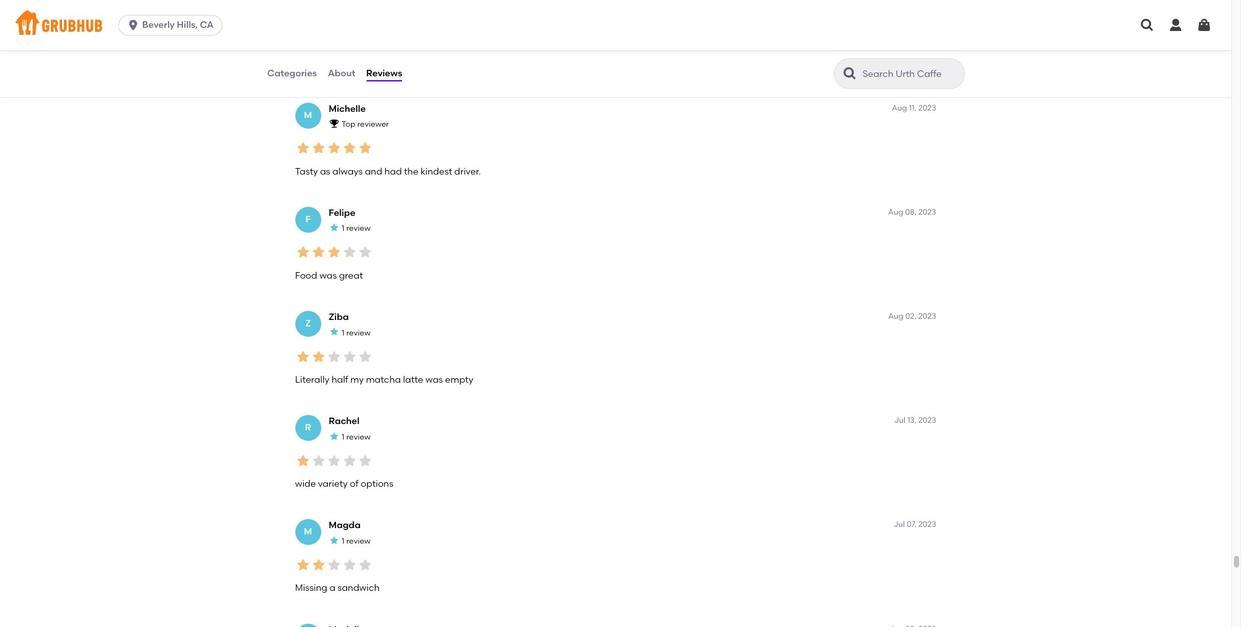 Task type: vqa. For each thing, say whether or not it's contained in the screenshot.
Extra Tomato
no



Task type: locate. For each thing, give the bounding box(es) containing it.
was
[[320, 270, 337, 281], [426, 374, 443, 385]]

2023 right 07, at the right
[[919, 520, 937, 529]]

1 horizontal spatial was
[[426, 374, 443, 385]]

star icon image
[[295, 36, 311, 52], [311, 36, 326, 52], [326, 36, 342, 52], [342, 36, 357, 52], [357, 36, 373, 52], [295, 141, 311, 156], [311, 141, 326, 156], [326, 141, 342, 156], [342, 141, 357, 156], [357, 141, 373, 156], [329, 223, 339, 233], [295, 245, 311, 260], [311, 245, 326, 260], [326, 245, 342, 260], [342, 245, 357, 260], [357, 245, 373, 260], [329, 327, 339, 337], [295, 349, 311, 365], [311, 349, 326, 365], [326, 349, 342, 365], [342, 349, 357, 365], [357, 349, 373, 365], [329, 431, 339, 441], [295, 453, 311, 469], [311, 453, 326, 469], [326, 453, 342, 469], [342, 453, 357, 469], [357, 453, 373, 469], [329, 535, 339, 546], [295, 558, 311, 573], [311, 558, 326, 573], [326, 558, 342, 573], [342, 558, 357, 573], [357, 558, 373, 573]]

wide
[[295, 479, 316, 490]]

0 vertical spatial m
[[304, 110, 312, 121]]

1 for magda
[[342, 537, 345, 546]]

1 down magda
[[342, 537, 345, 546]]

1 review for rachel
[[342, 433, 371, 442]]

1
[[342, 224, 345, 233], [342, 328, 345, 337], [342, 433, 345, 442], [342, 537, 345, 546]]

1 vertical spatial m
[[304, 527, 312, 538]]

1 review from the top
[[346, 224, 371, 233]]

0 horizontal spatial svg image
[[127, 19, 140, 32]]

m
[[304, 110, 312, 121], [304, 527, 312, 538]]

review down magda
[[346, 537, 371, 546]]

always
[[333, 166, 363, 177]]

4 1 review from the top
[[342, 537, 371, 546]]

2023 for options
[[919, 416, 937, 425]]

3 1 review from the top
[[342, 433, 371, 442]]

2023 right 02,
[[919, 312, 937, 321]]

1 review down rachel
[[342, 433, 371, 442]]

review down ziba
[[346, 328, 371, 337]]

2 2023 from the top
[[919, 208, 937, 217]]

categories button
[[267, 50, 318, 97]]

jul left 07, at the right
[[894, 520, 905, 529]]

tasty
[[316, 62, 338, 73]]

m left trophy icon
[[304, 110, 312, 121]]

was right food at the left
[[320, 270, 337, 281]]

3 review from the top
[[346, 433, 371, 442]]

0 vertical spatial aug
[[892, 103, 908, 112]]

2 m from the top
[[304, 527, 312, 538]]

michelle
[[329, 103, 366, 114]]

main navigation navigation
[[0, 0, 1232, 50]]

2023 right 13,
[[919, 416, 937, 425]]

1 m from the top
[[304, 110, 312, 121]]

aug for kindest
[[892, 103, 908, 112]]

categories
[[267, 68, 317, 79]]

m for michelle
[[304, 110, 312, 121]]

1 review down ziba
[[342, 328, 371, 337]]

jul for wide variety of options
[[895, 416, 906, 425]]

review
[[346, 224, 371, 233], [346, 328, 371, 337], [346, 433, 371, 442], [346, 537, 371, 546]]

variety
[[318, 479, 348, 490]]

m left magda
[[304, 527, 312, 538]]

svg image left svg image
[[1140, 17, 1156, 33]]

1 for felipe
[[342, 224, 345, 233]]

1 down felipe
[[342, 224, 345, 233]]

1 2023 from the top
[[919, 103, 937, 112]]

missing
[[295, 583, 328, 594]]

1 1 review from the top
[[342, 224, 371, 233]]

half
[[332, 374, 348, 385]]

1 review for magda
[[342, 537, 371, 546]]

2023 right 11,
[[919, 103, 937, 112]]

review down rachel
[[346, 433, 371, 442]]

2 vertical spatial aug
[[889, 312, 904, 321]]

smoothie!
[[390, 62, 433, 73]]

1 review
[[342, 224, 371, 233], [342, 328, 371, 337], [342, 433, 371, 442], [342, 537, 371, 546]]

svg image right svg image
[[1197, 17, 1213, 33]]

and
[[370, 62, 388, 73], [365, 166, 383, 177]]

my
[[351, 374, 364, 385]]

rachel
[[329, 416, 360, 427]]

svg image
[[1140, 17, 1156, 33], [1197, 17, 1213, 33], [127, 19, 140, 32]]

1 down rachel
[[342, 433, 345, 442]]

review for ziba
[[346, 328, 371, 337]]

1 1 from the top
[[342, 224, 345, 233]]

2023
[[919, 103, 937, 112], [919, 208, 937, 217], [919, 312, 937, 321], [919, 416, 937, 425], [919, 520, 937, 529]]

kindest
[[421, 166, 452, 177]]

13,
[[908, 416, 917, 425]]

2 1 review from the top
[[342, 328, 371, 337]]

about
[[328, 68, 355, 79]]

2023 right 08,
[[919, 208, 937, 217]]

food
[[295, 270, 317, 281]]

jul for missing a sandwich
[[894, 520, 905, 529]]

1 vertical spatial and
[[365, 166, 383, 177]]

1 vertical spatial jul
[[894, 520, 905, 529]]

and right coffee
[[370, 62, 388, 73]]

0 horizontal spatial was
[[320, 270, 337, 281]]

0 vertical spatial and
[[370, 62, 388, 73]]

options
[[361, 479, 394, 490]]

aug left 11,
[[892, 103, 908, 112]]

1 for rachel
[[342, 433, 345, 442]]

sandwich
[[338, 583, 380, 594]]

svg image left the beverly
[[127, 19, 140, 32]]

2023 for and
[[919, 103, 937, 112]]

4 2023 from the top
[[919, 416, 937, 425]]

2 1 from the top
[[342, 328, 345, 337]]

08,
[[906, 208, 917, 217]]

beverly
[[142, 19, 175, 30]]

very
[[295, 62, 314, 73]]

reviews
[[366, 68, 402, 79]]

0 vertical spatial jul
[[895, 416, 906, 425]]

was right latte
[[426, 374, 443, 385]]

wide variety of options
[[295, 479, 394, 490]]

aug left 02,
[[889, 312, 904, 321]]

3 1 from the top
[[342, 433, 345, 442]]

2 review from the top
[[346, 328, 371, 337]]

review for rachel
[[346, 433, 371, 442]]

review down felipe
[[346, 224, 371, 233]]

1 review down felipe
[[342, 224, 371, 233]]

1 review down magda
[[342, 537, 371, 546]]

coffee
[[340, 62, 368, 73]]

1 review for ziba
[[342, 328, 371, 337]]

4 1 from the top
[[342, 537, 345, 546]]

aug left 08,
[[889, 208, 904, 217]]

jul left 13,
[[895, 416, 906, 425]]

and left had
[[365, 166, 383, 177]]

ca
[[200, 19, 214, 30]]

food was great
[[295, 270, 363, 281]]

m for magda
[[304, 527, 312, 538]]

3 2023 from the top
[[919, 312, 937, 321]]

02,
[[906, 312, 917, 321]]

aug
[[892, 103, 908, 112], [889, 208, 904, 217], [889, 312, 904, 321]]

jul
[[895, 416, 906, 425], [894, 520, 905, 529]]

07,
[[907, 520, 917, 529]]

1 vertical spatial was
[[426, 374, 443, 385]]

tasty as always and had the kindest driver.
[[295, 166, 481, 177]]

1 down ziba
[[342, 328, 345, 337]]

and for had
[[365, 166, 383, 177]]

0 vertical spatial was
[[320, 270, 337, 281]]

literally
[[295, 374, 330, 385]]

4 review from the top
[[346, 537, 371, 546]]

r
[[305, 422, 311, 433]]



Task type: describe. For each thing, give the bounding box(es) containing it.
review for magda
[[346, 537, 371, 546]]

1 review for felipe
[[342, 224, 371, 233]]

and for smoothie!
[[370, 62, 388, 73]]

1 for ziba
[[342, 328, 345, 337]]

the
[[404, 166, 419, 177]]

aug 02, 2023
[[889, 312, 937, 321]]

aug 08, 2023
[[889, 208, 937, 217]]

hills,
[[177, 19, 198, 30]]

aug for empty
[[889, 312, 904, 321]]

jul 13, 2023
[[895, 416, 937, 425]]

jul 07, 2023
[[894, 520, 937, 529]]

empty
[[445, 374, 474, 385]]

you!
[[465, 62, 483, 73]]

search icon image
[[842, 66, 858, 81]]

a
[[330, 583, 336, 594]]

z
[[305, 318, 311, 329]]

tasty
[[295, 166, 318, 177]]

matcha
[[366, 374, 401, 385]]

missing a sandwich
[[295, 583, 380, 594]]

11,
[[909, 103, 917, 112]]

as
[[320, 166, 330, 177]]

about button
[[327, 50, 356, 97]]

Search Urth Caffe search field
[[862, 68, 961, 80]]

1 horizontal spatial svg image
[[1140, 17, 1156, 33]]

2 horizontal spatial svg image
[[1197, 17, 1213, 33]]

review for felipe
[[346, 224, 371, 233]]

magda
[[329, 520, 361, 531]]

latte
[[403, 374, 424, 385]]

2023 for matcha
[[919, 312, 937, 321]]

thank
[[435, 62, 462, 73]]

f
[[306, 214, 311, 225]]

had
[[385, 166, 402, 177]]

of
[[350, 479, 359, 490]]

felipe
[[329, 208, 356, 219]]

aug 11, 2023
[[892, 103, 937, 112]]

5 2023 from the top
[[919, 520, 937, 529]]

ziba
[[329, 312, 349, 323]]

very tasty coffee and smoothie! thank you!
[[295, 62, 483, 73]]

beverly hills, ca button
[[118, 15, 227, 36]]

literally half my matcha latte was empty
[[295, 374, 474, 385]]

reviews button
[[366, 50, 403, 97]]

1 vertical spatial aug
[[889, 208, 904, 217]]

great
[[339, 270, 363, 281]]

top reviewer
[[342, 120, 389, 129]]

top
[[342, 120, 356, 129]]

driver.
[[455, 166, 481, 177]]

reviewer
[[357, 120, 389, 129]]

trophy icon image
[[329, 118, 339, 129]]

beverly hills, ca
[[142, 19, 214, 30]]

svg image
[[1169, 17, 1184, 33]]

svg image inside beverly hills, ca button
[[127, 19, 140, 32]]



